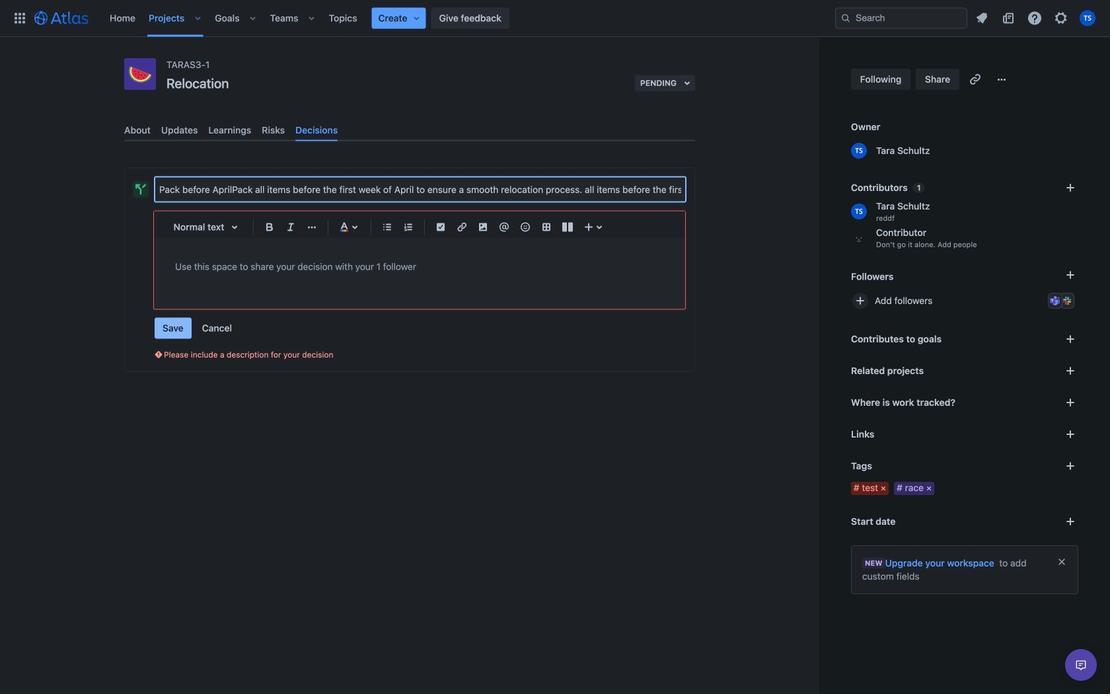 Task type: locate. For each thing, give the bounding box(es) containing it.
0 horizontal spatial close tag image
[[879, 483, 889, 494]]

add a follower image
[[1063, 267, 1079, 283]]

switch to... image
[[12, 10, 28, 26]]

add goals image
[[1063, 331, 1079, 347]]

1 close tag image from the left
[[879, 483, 889, 494]]

set start date image
[[1063, 514, 1079, 529]]

banner
[[0, 0, 1110, 37]]

slack logo showing nan channels are connected to this project image
[[1062, 295, 1073, 306]]

1 horizontal spatial close tag image
[[924, 483, 935, 494]]

add related project image
[[1063, 363, 1079, 379]]

bold ⌘b image
[[262, 219, 278, 235]]

add tag image
[[1063, 458, 1079, 474]]

open intercom messenger image
[[1073, 657, 1089, 673]]

notifications image
[[974, 10, 990, 26]]

add link image
[[1063, 426, 1079, 442]]

settings image
[[1054, 10, 1069, 26]]

action item [] image
[[433, 219, 449, 235]]

close tag image
[[879, 483, 889, 494], [924, 483, 935, 494]]

list formating group
[[377, 217, 419, 238]]

Search field
[[835, 8, 968, 29]]

group
[[155, 318, 240, 339]]

None search field
[[835, 8, 968, 29]]

add work tracking links image
[[1063, 395, 1079, 410]]

table ⇧⌥t image
[[539, 219, 555, 235]]

2 close tag image from the left
[[924, 483, 935, 494]]

tab list
[[119, 119, 701, 141]]



Task type: describe. For each thing, give the bounding box(es) containing it.
add follower image
[[853, 293, 868, 309]]

link ⌘k image
[[454, 219, 470, 235]]

close banner image
[[1057, 557, 1067, 567]]

numbered list ⌘⇧7 image
[[401, 219, 416, 235]]

decision icon image
[[135, 184, 146, 195]]

italic ⌘i image
[[283, 219, 299, 235]]

mention @ image
[[496, 219, 512, 235]]

add image, video, or file image
[[475, 219, 491, 235]]

account image
[[1080, 10, 1096, 26]]

text formatting group
[[259, 217, 323, 238]]

more formatting image
[[304, 219, 320, 235]]

error image
[[153, 349, 164, 360]]

What's the summary of your decision? text field
[[155, 178, 685, 201]]

top element
[[8, 0, 835, 37]]

emoji : image
[[518, 219, 533, 235]]

bullet list ⌘⇧8 image
[[379, 219, 395, 235]]

help image
[[1027, 10, 1043, 26]]

search image
[[841, 13, 851, 23]]

msteams logo showing  channels are connected to this project image
[[1050, 295, 1061, 306]]

add team or contributors image
[[1063, 180, 1079, 196]]

layouts image
[[560, 219, 576, 235]]

Main content area, start typing to enter text. text field
[[175, 259, 664, 275]]



Task type: vqa. For each thing, say whether or not it's contained in the screenshot.
first HEADING from the bottom of the page
no



